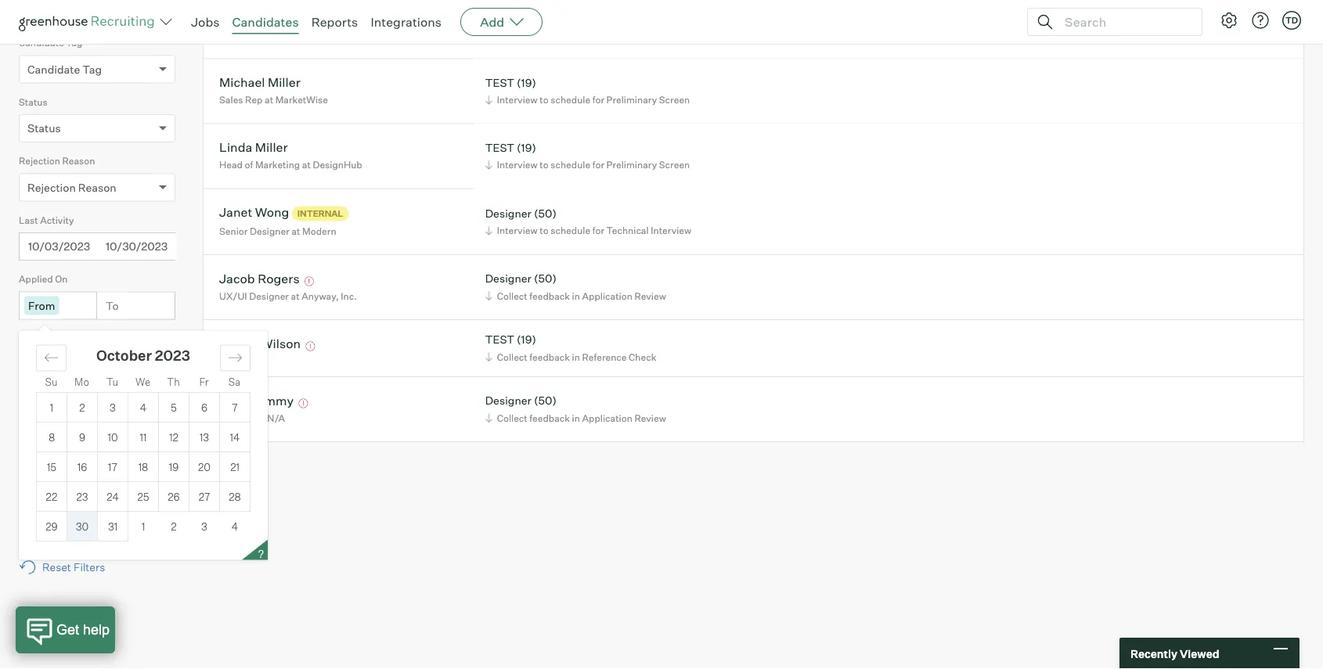Task type: locate. For each thing, give the bounding box(es) containing it.
1 for 1 button to the right
[[142, 521, 145, 534]]

1 button down the su
[[37, 394, 67, 423]]

2 (19) from the top
[[517, 76, 536, 90]]

test right home
[[549, 29, 568, 41]]

30
[[76, 521, 89, 533]]

0 vertical spatial 4 button
[[128, 394, 158, 423]]

responsibility
[[19, 459, 95, 473]]

1 vertical spatial feedback
[[530, 352, 570, 363]]

0 vertical spatial interview to schedule for preliminary screen link
[[483, 93, 694, 108]]

1 vertical spatial interview to schedule for preliminary screen link
[[483, 158, 694, 173]]

candidate tag
[[19, 37, 83, 49], [27, 63, 102, 76]]

rejection reason up activity
[[27, 181, 116, 195]]

test (19) interview to schedule for preliminary screen for michael miller
[[485, 76, 690, 106]]

1 vertical spatial (50)
[[534, 272, 557, 286]]

1 vertical spatial rejection
[[27, 181, 76, 195]]

1 collect from the top
[[497, 291, 528, 302]]

collect for jacob rogers
[[497, 291, 528, 302]]

3 down 27 button
[[201, 521, 207, 534]]

1 horizontal spatial 3 button
[[189, 513, 220, 542]]

0 vertical spatial to
[[106, 299, 119, 313]]

2 vertical spatial collect
[[497, 413, 528, 424]]

review for test dummy
[[635, 413, 666, 424]]

1 designer (50) collect feedback in application review from the top
[[485, 272, 666, 302]]

in down collect feedback in reference check link at the left
[[572, 413, 580, 424]]

0 vertical spatial test (19) interview to schedule for preliminary screen
[[485, 76, 690, 106]]

1 vertical spatial 3 button
[[189, 513, 220, 542]]

1 interview to schedule for preliminary screen link from the top
[[483, 93, 694, 108]]

2 for 2 button to the left
[[79, 402, 85, 414]]

in left reference
[[572, 352, 580, 363]]

check
[[629, 352, 656, 363]]

0 vertical spatial rejection reason
[[19, 156, 95, 167]]

miller up marketwise
[[268, 75, 301, 91]]

4
[[140, 402, 147, 414], [232, 521, 238, 534]]

0 vertical spatial screen
[[659, 94, 690, 106]]

1 button down 25
[[128, 513, 159, 542]]

2 vertical spatial feedback
[[530, 413, 570, 424]]

1 preliminary from the top
[[607, 94, 657, 106]]

1 review from the top
[[635, 291, 666, 302]]

test
[[485, 11, 514, 25], [485, 76, 514, 90], [485, 141, 514, 155], [485, 333, 514, 347]]

1 test (19) interview to schedule for preliminary screen from the top
[[485, 76, 690, 106]]

designhub
[[313, 159, 362, 171]]

feedback down collect feedback in reference check link at the left
[[530, 413, 570, 424]]

1 test from the top
[[485, 11, 514, 25]]

from
[[28, 299, 55, 313], [28, 358, 55, 372]]

(50) down collect feedback in reference check link at the left
[[534, 394, 557, 408]]

1 (19) from the top
[[517, 11, 536, 25]]

0 vertical spatial preliminary
[[607, 94, 657, 106]]

0 vertical spatial schedule
[[551, 94, 590, 106]]

to inside test (19) take home test to be sent
[[570, 29, 579, 41]]

application up reference
[[582, 291, 633, 302]]

19
[[169, 461, 179, 474]]

3
[[110, 402, 116, 414], [201, 521, 207, 534]]

to for hired on
[[106, 358, 119, 372]]

21 button
[[220, 453, 250, 482]]

schedule for michael miller
[[551, 94, 590, 106]]

michael miller sales rep at marketwise
[[219, 75, 328, 106]]

0 vertical spatial test
[[549, 29, 568, 41]]

schedule down 'be'
[[551, 94, 590, 106]]

james
[[219, 336, 258, 352]]

4 test from the top
[[485, 333, 514, 347]]

1 for from the top
[[592, 94, 604, 106]]

october
[[96, 347, 152, 365]]

in up test (19) collect feedback in reference check
[[572, 291, 580, 302]]

schedule inside the designer (50) interview to schedule for technical interview
[[551, 225, 590, 237]]

on for hired on
[[45, 333, 58, 345]]

2
[[79, 402, 85, 414], [171, 521, 177, 534]]

reports
[[311, 14, 358, 30]]

for up the designer (50) interview to schedule for technical interview in the top of the page
[[592, 159, 604, 171]]

review
[[635, 291, 666, 302], [635, 413, 666, 424]]

designer (50) collect feedback in application review down the interview to schedule for technical interview link
[[485, 272, 666, 302]]

for for michael miller
[[592, 94, 604, 106]]

collect feedback in application review link up test (19) collect feedback in reference check
[[483, 289, 670, 304]]

1 horizontal spatial 2 button
[[159, 513, 189, 542]]

2 preliminary from the top
[[607, 159, 657, 171]]

(19) for linda miller
[[517, 141, 536, 155]]

marketing
[[255, 159, 300, 171]]

janet
[[219, 205, 252, 221]]

interview to schedule for preliminary screen link up the designer (50) interview to schedule for technical interview in the top of the page
[[483, 158, 694, 173]]

14
[[230, 432, 240, 444]]

15
[[47, 461, 56, 474]]

2 for from the top
[[592, 159, 604, 171]]

1 vertical spatial status
[[27, 122, 61, 136]]

review up check
[[635, 291, 666, 302]]

2 vertical spatial in
[[572, 413, 580, 424]]

technical
[[607, 225, 649, 237]]

2 to from the top
[[106, 358, 119, 372]]

preliminary down sent at the left top
[[607, 94, 657, 106]]

0 vertical spatial 3 button
[[98, 394, 128, 423]]

designer (50) collect feedback in application review for test dummy
[[485, 394, 666, 424]]

status down "candidate tag" "element" at the left top of the page
[[19, 96, 47, 108]]

2 for bottommost 2 button
[[171, 521, 177, 534]]

0 vertical spatial 1
[[50, 402, 53, 414]]

at right marketing
[[302, 159, 311, 171]]

24 button
[[98, 483, 128, 512]]

test for linda miller
[[485, 141, 514, 155]]

0 vertical spatial 2 button
[[67, 394, 97, 423]]

zach brock engineering manager
[[219, 10, 314, 41]]

rejection reason
[[19, 156, 95, 167], [27, 181, 116, 195]]

schedule
[[551, 94, 590, 106], [551, 159, 590, 171], [551, 225, 590, 237]]

15 button
[[37, 453, 67, 482]]

0 vertical spatial (50)
[[534, 207, 557, 220]]

22
[[46, 491, 57, 504]]

2 in from the top
[[572, 352, 580, 363]]

interview
[[497, 94, 538, 106], [497, 159, 538, 171], [497, 225, 538, 237], [651, 225, 692, 237]]

1
[[50, 402, 53, 414], [142, 521, 145, 534]]

1 vertical spatial designer (50) collect feedback in application review
[[485, 394, 666, 424]]

4 button down we
[[128, 394, 158, 423]]

3 (50) from the top
[[534, 394, 557, 408]]

0 vertical spatial on
[[55, 274, 68, 286]]

0 horizontal spatial 3
[[110, 402, 116, 414]]

1 vertical spatial to
[[106, 358, 119, 372]]

1 vertical spatial 1 button
[[128, 513, 159, 542]]

0 vertical spatial for
[[592, 94, 604, 106]]

test (19) interview to schedule for preliminary screen up the designer (50) interview to schedule for technical interview in the top of the page
[[485, 141, 690, 171]]

3 for from the top
[[592, 225, 604, 237]]

move backward to switch to the previous month. image
[[44, 351, 59, 366]]

(50) down the interview to schedule for technical interview link
[[534, 272, 557, 286]]

17
[[108, 461, 117, 474]]

rep
[[245, 94, 263, 106]]

1 vertical spatial 4
[[232, 521, 238, 534]]

sa
[[228, 376, 241, 389]]

0 horizontal spatial 4
[[140, 402, 147, 414]]

pipeline
[[19, 491, 62, 504]]

0 horizontal spatial 4 button
[[128, 394, 158, 423]]

modern
[[302, 226, 336, 237]]

0 vertical spatial 1 button
[[37, 394, 67, 423]]

home
[[520, 29, 547, 41]]

2 collect feedback in application review link from the top
[[483, 411, 670, 426]]

custom
[[27, 4, 67, 17]]

4 (19) from the top
[[517, 333, 536, 347]]

preliminary for michael miller
[[607, 94, 657, 106]]

4 button down 28 button
[[220, 513, 250, 542]]

to up october
[[106, 299, 119, 313]]

internal
[[297, 209, 343, 219]]

1 vertical spatial on
[[45, 333, 58, 345]]

to up tu at the left
[[106, 358, 119, 372]]

31
[[108, 521, 118, 533]]

test inside test (19) take home test to be sent
[[549, 29, 568, 41]]

0 vertical spatial miller
[[268, 75, 301, 91]]

1 horizontal spatial test
[[549, 29, 568, 41]]

2 review from the top
[[635, 413, 666, 424]]

1 horizontal spatial 2
[[171, 521, 177, 534]]

collect feedback in application review link for test dummy
[[483, 411, 670, 426]]

designer (50) collect feedback in application review
[[485, 272, 666, 302], [485, 394, 666, 424]]

3 feedback from the top
[[530, 413, 570, 424]]

reset filters button
[[19, 553, 113, 583]]

(19)
[[517, 11, 536, 25], [517, 76, 536, 90], [517, 141, 536, 155], [517, 333, 536, 347]]

1 vertical spatial schedule
[[551, 159, 590, 171]]

0 vertical spatial candidate
[[19, 37, 64, 49]]

0 vertical spatial designer (50) collect feedback in application review
[[485, 272, 666, 302]]

for
[[592, 94, 604, 106], [592, 159, 604, 171], [592, 225, 604, 237]]

collect feedback in application review link for jacob rogers
[[483, 289, 670, 304]]

1 vertical spatial rejection reason
[[27, 181, 116, 195]]

jacob rogers link
[[219, 271, 300, 289]]

1 down 25
[[142, 521, 145, 534]]

2 down "mo"
[[79, 402, 85, 414]]

from down applied on
[[28, 299, 55, 313]]

2 down 26 button
[[171, 521, 177, 534]]

2 interview to schedule for preliminary screen link from the top
[[483, 158, 694, 173]]

2 button down 26 button
[[159, 513, 189, 542]]

1 vertical spatial collect
[[497, 352, 528, 363]]

at right rep
[[265, 94, 273, 106]]

rejection reason down the status element
[[19, 156, 95, 167]]

status element
[[19, 95, 175, 154]]

mo
[[74, 376, 89, 389]]

0 horizontal spatial 1
[[50, 402, 53, 414]]

feedback left reference
[[530, 352, 570, 363]]

interview for sales rep at marketwise
[[497, 94, 538, 106]]

1 application from the top
[[582, 291, 633, 302]]

for for linda miller
[[592, 159, 604, 171]]

0 horizontal spatial test
[[219, 393, 245, 409]]

0 vertical spatial feedback
[[530, 291, 570, 302]]

3 test from the top
[[485, 141, 514, 155]]

4 down 28 button
[[232, 521, 238, 534]]

candidate tag down greenhouse recruiting image
[[27, 63, 102, 76]]

on up "move backward to switch to the previous month." image
[[45, 333, 58, 345]]

1 vertical spatial reason
[[78, 181, 116, 195]]

collect feedback in application review link down collect feedback in reference check link at the left
[[483, 411, 670, 426]]

configure image
[[1220, 11, 1239, 30]]

jobs link
[[191, 14, 220, 30]]

at inside "michael miller sales rep at marketwise"
[[265, 94, 273, 106]]

for down sent at the left top
[[592, 94, 604, 106]]

2 test (19) interview to schedule for preliminary screen from the top
[[485, 141, 690, 171]]

integrations
[[371, 14, 442, 30]]

3 schedule from the top
[[551, 225, 590, 237]]

10 button
[[98, 423, 128, 452]]

in for jacob rogers
[[572, 291, 580, 302]]

17 button
[[98, 453, 128, 482]]

to for applied on
[[106, 299, 119, 313]]

in
[[572, 291, 580, 302], [572, 352, 580, 363], [572, 413, 580, 424]]

1 down the su
[[50, 402, 53, 414]]

th
[[167, 376, 180, 389]]

(50) inside the designer (50) interview to schedule for technical interview
[[534, 207, 557, 220]]

to inside the designer (50) interview to schedule for technical interview
[[540, 225, 549, 237]]

on
[[55, 274, 68, 286], [45, 333, 58, 345]]

1 horizontal spatial 3
[[201, 521, 207, 534]]

feedback for test dummy
[[530, 413, 570, 424]]

1 vertical spatial preliminary
[[607, 159, 657, 171]]

greenhouse recruiting image
[[19, 13, 160, 31]]

1 vertical spatial 2
[[171, 521, 177, 534]]

test
[[549, 29, 568, 41], [219, 393, 245, 409]]

1 vertical spatial test
[[219, 393, 245, 409]]

1 for the left 1 button
[[50, 402, 53, 414]]

3 collect from the top
[[497, 413, 528, 424]]

3 button down tu at the left
[[98, 394, 128, 423]]

pipeline tasks
[[19, 491, 96, 504]]

1 vertical spatial review
[[635, 413, 666, 424]]

1 vertical spatial for
[[592, 159, 604, 171]]

9
[[79, 432, 85, 444]]

1 vertical spatial candidate
[[27, 63, 80, 76]]

2 application from the top
[[582, 413, 633, 424]]

?
[[258, 548, 264, 561]]

2 vertical spatial schedule
[[551, 225, 590, 237]]

miller for michael miller
[[268, 75, 301, 91]]

schedule left the technical
[[551, 225, 590, 237]]

0 horizontal spatial 2
[[79, 402, 85, 414]]

1 in from the top
[[572, 291, 580, 302]]

0 vertical spatial in
[[572, 291, 580, 302]]

status
[[19, 96, 47, 108], [27, 122, 61, 136]]

feedback up test (19) collect feedback in reference check
[[530, 291, 570, 302]]

test (19) interview to schedule for preliminary screen down 'be'
[[485, 76, 690, 106]]

on right the applied
[[55, 274, 68, 286]]

review down check
[[635, 413, 666, 424]]

(19) for zach brock
[[517, 11, 536, 25]]

in for test dummy
[[572, 413, 580, 424]]

application for jacob rogers
[[582, 291, 633, 302]]

0 vertical spatial 2
[[79, 402, 85, 414]]

1 schedule from the top
[[551, 94, 590, 106]]

4 down we
[[140, 402, 147, 414]]

jacob
[[219, 271, 255, 287]]

at inside linda miller head of marketing at designhub
[[302, 159, 311, 171]]

1 vertical spatial 1
[[142, 521, 145, 534]]

james wilson has been in reference check for more than 10 days image
[[303, 342, 318, 352]]

(50)
[[534, 207, 557, 220], [534, 272, 557, 286], [534, 394, 557, 408]]

1 feedback from the top
[[530, 291, 570, 302]]

2 schedule from the top
[[551, 159, 590, 171]]

td
[[1286, 15, 1298, 25]]

1 screen from the top
[[659, 94, 690, 106]]

0 vertical spatial collect
[[497, 291, 528, 302]]

designer inside the designer (50) interview to schedule for technical interview
[[485, 207, 532, 220]]

1 vertical spatial test (19) interview to schedule for preliminary screen
[[485, 141, 690, 171]]

collect feedback in application review link
[[483, 289, 670, 304], [483, 411, 670, 426]]

(50) up the interview to schedule for technical interview link
[[534, 207, 557, 220]]

miller inside "michael miller sales rep at marketwise"
[[268, 75, 301, 91]]

1 vertical spatial from
[[28, 358, 55, 372]]

2 screen from the top
[[659, 159, 690, 171]]

1 collect feedback in application review link from the top
[[483, 289, 670, 304]]

0 vertical spatial candidate tag
[[19, 37, 83, 49]]

jacob rogers has been in application review for more than 5 days image
[[302, 277, 316, 287]]

0 vertical spatial application
[[582, 291, 633, 302]]

take
[[497, 29, 518, 41]]

24
[[107, 491, 119, 504]]

october 2023
[[96, 347, 190, 365]]

miller inside linda miller head of marketing at designhub
[[255, 140, 288, 156]]

1 vertical spatial in
[[572, 352, 580, 363]]

2 feedback from the top
[[530, 352, 570, 363]]

2 vertical spatial (50)
[[534, 394, 557, 408]]

0 vertical spatial review
[[635, 291, 666, 302]]

ux/ui
[[219, 291, 247, 302]]

3 button down the 27
[[189, 513, 220, 542]]

1 vertical spatial application
[[582, 413, 633, 424]]

3 (19) from the top
[[517, 141, 536, 155]]

candidate tag down custom
[[19, 37, 83, 49]]

2 vertical spatial for
[[592, 225, 604, 237]]

1 vertical spatial 4 button
[[220, 513, 250, 542]]

duplicates
[[110, 393, 159, 405]]

9 button
[[67, 423, 97, 452]]

schedule up the designer (50) interview to schedule for technical interview in the top of the page
[[551, 159, 590, 171]]

1 vertical spatial collect feedback in application review link
[[483, 411, 670, 426]]

in inside test (19) collect feedback in reference check
[[572, 352, 580, 363]]

test inside test (19) collect feedback in reference check
[[485, 333, 514, 347]]

show
[[38, 393, 64, 405]]

20
[[198, 461, 211, 474]]

linda miller link
[[219, 140, 288, 158]]

for left the technical
[[592, 225, 604, 237]]

5 button
[[159, 394, 189, 423]]

to for sales rep at marketwise
[[540, 94, 549, 106]]

1 to from the top
[[106, 299, 119, 313]]

test inside test (19) take home test to be sent
[[485, 11, 514, 25]]

preliminary up the technical
[[607, 159, 657, 171]]

(19) inside test (19) collect feedback in reference check
[[517, 333, 536, 347]]

(19) for james wilson
[[517, 333, 536, 347]]

miller up marketing
[[255, 140, 288, 156]]

(19) inside test (19) take home test to be sent
[[517, 11, 536, 25]]

2 (50) from the top
[[534, 272, 557, 286]]

1 horizontal spatial 1
[[142, 521, 145, 534]]

0 vertical spatial reason
[[62, 156, 95, 167]]

from up the su
[[28, 358, 55, 372]]

0 vertical spatial from
[[28, 299, 55, 313]]

1 vertical spatial miller
[[255, 140, 288, 156]]

5
[[171, 402, 177, 414]]

screen
[[659, 94, 690, 106], [659, 159, 690, 171]]

marketwise
[[275, 94, 328, 106]]

0 vertical spatial collect feedback in application review link
[[483, 289, 670, 304]]

miller
[[268, 75, 301, 91], [255, 140, 288, 156]]

1 (50) from the top
[[534, 207, 557, 220]]

1 vertical spatial screen
[[659, 159, 690, 171]]

designer (50) collect feedback in application review down collect feedback in reference check link at the left
[[485, 394, 666, 424]]

preliminary for linda miller
[[607, 159, 657, 171]]

2 collect from the top
[[497, 352, 528, 363]]

test up student
[[219, 393, 245, 409]]

interview to schedule for preliminary screen link down 'be'
[[483, 93, 694, 108]]

move forward to switch to the next month. image
[[228, 351, 243, 366]]

test for james wilson
[[485, 333, 514, 347]]

application
[[582, 291, 633, 302], [582, 413, 633, 424]]

1 vertical spatial 3
[[201, 521, 207, 534]]

3 in from the top
[[572, 413, 580, 424]]

2 button down "mo"
[[67, 394, 97, 423]]

3 down tu at the left
[[110, 402, 116, 414]]

interview to schedule for preliminary screen link for linda miller
[[483, 158, 694, 173]]

status up rejection reason element
[[27, 122, 61, 136]]

2 designer (50) collect feedback in application review from the top
[[485, 394, 666, 424]]

2 test from the top
[[485, 76, 514, 90]]

education
[[19, 522, 73, 536]]

anyway,
[[302, 291, 339, 302]]

application down reference
[[582, 413, 633, 424]]



Task type: vqa. For each thing, say whether or not it's contained in the screenshot.


Task type: describe. For each thing, give the bounding box(es) containing it.
interview to schedule for preliminary screen link for michael miller
[[483, 93, 694, 108]]

test for zach brock
[[485, 11, 514, 25]]

13 button
[[189, 423, 219, 452]]

30 button
[[67, 513, 97, 542]]

tu
[[106, 376, 118, 389]]

zach
[[219, 10, 249, 26]]

1 horizontal spatial 4
[[232, 521, 238, 534]]

designer for wong
[[485, 207, 532, 220]]

designer (50) collect feedback in application review for jacob rogers
[[485, 272, 666, 302]]

at down rogers
[[291, 291, 300, 302]]

7
[[232, 402, 238, 414]]

16
[[77, 461, 87, 474]]

0 vertical spatial status
[[19, 96, 47, 108]]

10/30/2023
[[106, 240, 168, 254]]

1 vertical spatial 2 button
[[159, 513, 189, 542]]

0 vertical spatial 3
[[110, 402, 116, 414]]

last
[[19, 215, 38, 226]]

interview for head of marketing at designhub
[[497, 159, 538, 171]]

michael miller link
[[219, 75, 301, 93]]

1 vertical spatial tag
[[82, 63, 102, 76]]

applied on
[[19, 274, 68, 286]]

test dummy link
[[219, 393, 294, 411]]

recently
[[1131, 647, 1178, 661]]

candidates link
[[232, 14, 299, 30]]

senior designer at modern
[[219, 226, 336, 237]]

31 button
[[98, 513, 128, 542]]

feedback for jacob rogers
[[530, 291, 570, 302]]

1 horizontal spatial 4 button
[[220, 513, 250, 542]]

collect for test dummy
[[497, 413, 528, 424]]

2 from from the top
[[28, 358, 55, 372]]

filters
[[74, 561, 105, 575]]

22 button
[[37, 483, 67, 512]]

candidate tag element
[[19, 36, 175, 95]]

tasks
[[64, 491, 96, 504]]

at left n/a
[[257, 413, 265, 424]]

1 from from the top
[[28, 299, 55, 313]]

brock
[[251, 10, 286, 26]]

? button
[[242, 540, 268, 561]]

29
[[46, 521, 58, 533]]

for inside the designer (50) interview to schedule for technical interview
[[592, 225, 604, 237]]

27 button
[[189, 483, 219, 512]]

linda miller head of marketing at designhub
[[219, 140, 362, 171]]

on for applied on
[[55, 274, 68, 286]]

manager
[[275, 29, 314, 41]]

student at n/a
[[219, 413, 285, 424]]

Search text field
[[1061, 11, 1188, 33]]

21
[[230, 461, 239, 474]]

8 button
[[37, 423, 67, 452]]

6
[[201, 402, 208, 414]]

sales
[[219, 94, 243, 106]]

2023
[[155, 347, 190, 365]]

reports link
[[311, 14, 358, 30]]

to for senior designer at modern
[[540, 225, 549, 237]]

0 horizontal spatial 3 button
[[98, 394, 128, 423]]

field
[[70, 4, 95, 17]]

dummy
[[248, 393, 294, 409]]

potential
[[67, 393, 108, 405]]

linda
[[219, 140, 252, 156]]

26
[[168, 491, 180, 504]]

candidates
[[232, 14, 299, 30]]

23 button
[[67, 483, 97, 512]]

(19) for michael miller
[[517, 76, 536, 90]]

0 horizontal spatial 1 button
[[37, 394, 67, 423]]

td button
[[1283, 11, 1301, 30]]

add
[[480, 14, 504, 30]]

td button
[[1279, 8, 1304, 33]]

14 button
[[220, 423, 250, 452]]

engineering
[[219, 29, 273, 41]]

27
[[199, 491, 210, 504]]

screen for linda miller
[[659, 159, 690, 171]]

0 horizontal spatial 2 button
[[67, 394, 97, 423]]

(50) for jacob rogers
[[534, 272, 557, 286]]

su
[[45, 376, 58, 389]]

application for test dummy
[[582, 413, 633, 424]]

0 vertical spatial tag
[[66, 37, 83, 49]]

7 button
[[220, 394, 250, 423]]

test (19) interview to schedule for preliminary screen for linda miller
[[485, 141, 690, 171]]

28
[[229, 491, 241, 504]]

rogers
[[258, 271, 300, 287]]

rejection reason element
[[19, 154, 175, 213]]

(50) for test dummy
[[534, 394, 557, 408]]

1 horizontal spatial 1 button
[[128, 513, 159, 542]]

schedule for linda miller
[[551, 159, 590, 171]]

miller for linda miller
[[255, 140, 288, 156]]

test dummy has been in application review for more than 5 days image
[[296, 399, 311, 409]]

test (19) take home test to be sent
[[485, 11, 613, 41]]

applied
[[19, 274, 53, 286]]

12
[[169, 432, 178, 444]]

collect inside test (19) collect feedback in reference check
[[497, 352, 528, 363]]

feedback inside test (19) collect feedback in reference check
[[530, 352, 570, 363]]

last activity
[[19, 215, 74, 226]]

28 button
[[220, 483, 250, 512]]

0 vertical spatial rejection
[[19, 156, 60, 167]]

12 button
[[159, 423, 189, 452]]

at left "modern"
[[292, 226, 300, 237]]

18
[[138, 461, 148, 474]]

13
[[200, 432, 209, 444]]

test (19) collect feedback in reference check
[[485, 333, 656, 363]]

reference
[[582, 352, 627, 363]]

(50) for janet wong
[[534, 207, 557, 220]]

review for jacob rogers
[[635, 291, 666, 302]]

n/a
[[267, 413, 285, 424]]

screen for michael miller
[[659, 94, 690, 106]]

interview for senior designer at modern
[[497, 225, 538, 237]]

0 vertical spatial 4
[[140, 402, 147, 414]]

james wilson link
[[219, 336, 301, 354]]

test for michael miller
[[485, 76, 514, 90]]

designer (50) interview to schedule for technical interview
[[485, 207, 692, 237]]

25 button
[[128, 483, 158, 512]]

hired
[[19, 333, 43, 345]]

11 button
[[128, 423, 158, 452]]

october 2023 region
[[19, 331, 731, 561]]

designer for rogers
[[485, 272, 532, 286]]

reset filters
[[42, 561, 105, 575]]

19 button
[[159, 453, 189, 482]]

1 vertical spatial candidate tag
[[27, 63, 102, 76]]

sent
[[594, 29, 613, 41]]

to for head of marketing at designhub
[[540, 159, 549, 171]]

take home test to be sent link
[[483, 28, 617, 43]]

zach brock link
[[219, 10, 286, 28]]

janet wong
[[219, 205, 289, 221]]

jobs
[[191, 14, 220, 30]]

recently viewed
[[1131, 647, 1220, 661]]

designer for dummy
[[485, 394, 532, 408]]

inc.
[[341, 291, 357, 302]]

25
[[137, 491, 149, 504]]

collect feedback in reference check link
[[483, 350, 660, 365]]



